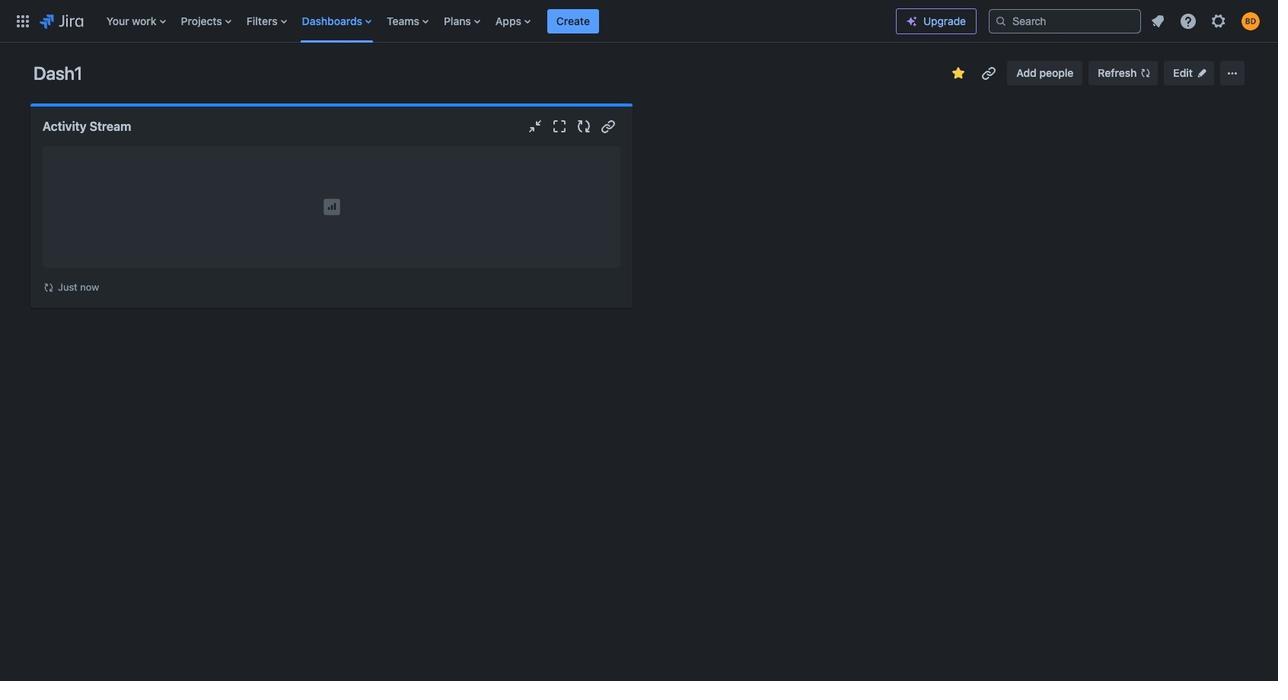 Task type: locate. For each thing, give the bounding box(es) containing it.
placeholder icon image
[[320, 195, 344, 219]]

region
[[43, 146, 621, 296]]

1 horizontal spatial list
[[1145, 7, 1270, 35]]

help image
[[1180, 12, 1198, 30]]

primary element
[[9, 0, 896, 42]]

jira image
[[40, 12, 84, 30], [40, 12, 84, 30]]

star dash1 image
[[950, 64, 968, 82]]

0 horizontal spatial list
[[99, 0, 896, 42]]

banner
[[0, 0, 1279, 43]]

list item
[[548, 0, 599, 42]]

0 vertical spatial copy link image
[[981, 64, 999, 82]]

search image
[[995, 15, 1008, 27]]

1 vertical spatial copy link image
[[600, 117, 618, 136]]

None search field
[[989, 9, 1142, 33]]

your profile and settings image
[[1242, 12, 1261, 30]]

Search field
[[989, 9, 1142, 33]]

more dashboard actions image
[[1224, 64, 1242, 82]]

copy link image
[[981, 64, 999, 82], [600, 117, 618, 136]]

list
[[99, 0, 896, 42], [1145, 7, 1270, 35]]



Task type: describe. For each thing, give the bounding box(es) containing it.
0 horizontal spatial copy link image
[[600, 117, 618, 136]]

last refreshed image
[[43, 282, 55, 294]]

appswitcher icon image
[[14, 12, 32, 30]]

settings image
[[1210, 12, 1229, 30]]

1 horizontal spatial copy link image
[[981, 64, 999, 82]]

notifications image
[[1149, 12, 1168, 30]]



Task type: vqa. For each thing, say whether or not it's contained in the screenshot.
Appswitcher Icon
yes



